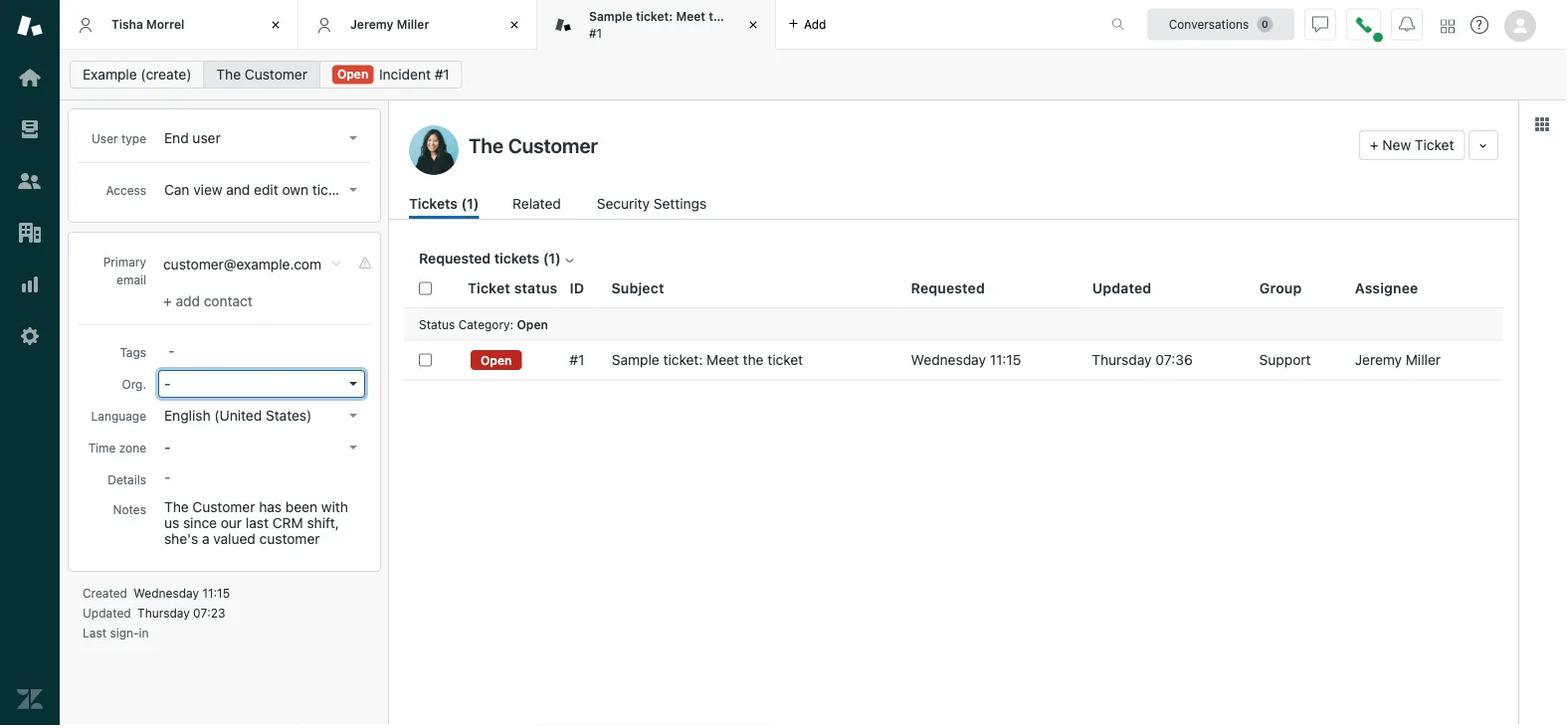 Task type: vqa. For each thing, say whether or not it's contained in the screenshot.
the Assignee* element
no



Task type: locate. For each thing, give the bounding box(es) containing it.
1 vertical spatial ticket:
[[663, 352, 703, 368]]

the inside secondary element
[[216, 66, 241, 83]]

tickets
[[409, 196, 458, 212]]

0 vertical spatial sample
[[589, 10, 633, 23]]

1 arrow down image from the top
[[349, 136, 357, 140]]

0 vertical spatial arrow down image
[[349, 382, 357, 386]]

zone
[[119, 441, 146, 455]]

if down users,
[[437, 396, 445, 411]]

assignee
[[1355, 280, 1418, 296]]

1 horizontal spatial jeremy miller
[[1355, 352, 1441, 368]]

an down uses
[[513, 378, 527, 393]]

sample up the for
[[612, 352, 659, 368]]

access
[[106, 183, 146, 197]]

can
[[164, 182, 190, 198]]

an
[[513, 378, 527, 393], [490, 396, 504, 411]]

open left incident
[[337, 67, 368, 81]]

meet for sample ticket: meet the ticket #1
[[676, 10, 705, 23]]

1 vertical spatial -
[[164, 439, 171, 456]]

select
[[473, 378, 509, 393]]

related
[[512, 196, 561, 212]]

1 close image from the left
[[266, 15, 286, 35]]

0 horizontal spatial 11:15
[[202, 586, 230, 600]]

1 vertical spatial an
[[490, 396, 504, 411]]

2 horizontal spatial #1
[[589, 26, 602, 40]]

tab
[[537, 0, 776, 50]]

in
[[139, 626, 149, 640]]

1 vertical spatial meet
[[707, 352, 739, 368]]

ticket for sample ticket: meet the ticket
[[767, 352, 803, 368]]

if
[[381, 360, 389, 375], [437, 396, 445, 411]]

can
[[381, 414, 403, 429]]

1 vertical spatial 11:15
[[202, 586, 230, 600]]

1 - button from the top
[[158, 370, 365, 398]]

organizations
[[516, 360, 597, 375]]

(united
[[214, 407, 262, 424]]

requested
[[419, 250, 491, 267], [911, 280, 985, 296]]

0 vertical spatial user
[[92, 131, 118, 145]]

jeremy miller down assignee
[[1355, 352, 1441, 368]]

None checkbox
[[419, 354, 432, 367]]

0 vertical spatial the
[[216, 66, 241, 83]]

organization down the organizations
[[531, 378, 605, 393]]

status category : open
[[419, 317, 548, 331]]

1 vertical spatial jeremy
[[1355, 352, 1402, 368]]

arrow down image
[[349, 382, 357, 386], [349, 414, 357, 418], [349, 446, 357, 450]]

add inside dropdown button
[[804, 17, 826, 31]]

get help image
[[1471, 16, 1488, 34]]

ticket inside 'sample ticket: meet the ticket #1'
[[731, 10, 764, 23]]

close image up 'the customer'
[[266, 15, 286, 35]]

ticket for sample ticket: meet the ticket #1
[[731, 10, 764, 23]]

0 horizontal spatial tickets
[[312, 182, 355, 198]]

0 vertical spatial requested
[[419, 250, 491, 267]]

updated down the created
[[83, 606, 131, 620]]

2 vertical spatial #1
[[570, 352, 584, 368]]

0 vertical spatial organization
[[417, 319, 501, 336]]

+ new ticket button
[[1359, 130, 1465, 160]]

requested for requested
[[911, 280, 985, 296]]

2 - button from the top
[[158, 434, 365, 462]]

1 horizontal spatial miller
[[1406, 352, 1441, 368]]

1 horizontal spatial tickets
[[494, 250, 539, 267]]

1 horizontal spatial meet
[[707, 352, 739, 368]]

customer inside "the customer has been with us since our last crm shift, she's a valued customer"
[[192, 499, 255, 515]]

1 vertical spatial requested
[[911, 280, 985, 296]]

0 vertical spatial ticket
[[731, 10, 764, 23]]

jeremy miller up incident
[[350, 17, 429, 31]]

jeremy
[[350, 17, 393, 31], [1355, 352, 1402, 368]]

jeremy miller tab
[[298, 0, 537, 50]]

meet
[[676, 10, 705, 23], [707, 352, 739, 368]]

ticket right new
[[1415, 137, 1454, 153]]

jeremy miller
[[350, 17, 429, 31], [1355, 352, 1441, 368]]

- field
[[160, 339, 365, 361]]

2 arrow down image from the top
[[349, 188, 357, 192]]

an up "new"
[[490, 396, 504, 411]]

thursday left 07:36
[[1092, 352, 1152, 368]]

primary
[[103, 255, 146, 269]]

close image
[[504, 15, 524, 35]]

miller up incident #1
[[397, 17, 429, 31]]

status
[[419, 317, 455, 331]]

1 vertical spatial arrow down image
[[349, 188, 357, 192]]

0 vertical spatial customer
[[245, 66, 307, 83]]

0 horizontal spatial updated
[[83, 606, 131, 620]]

1 horizontal spatial thursday
[[1092, 352, 1152, 368]]

+ for + add contact
[[163, 293, 172, 309]]

the for the customer
[[216, 66, 241, 83]]

jeremy down assignee
[[1355, 352, 1402, 368]]

0 vertical spatial #1
[[589, 26, 602, 40]]

1 horizontal spatial +
[[1370, 137, 1379, 153]]

user
[[192, 130, 221, 146]]

ticket: for sample ticket: meet the ticket
[[663, 352, 703, 368]]

ticket: inside sample ticket: meet the ticket link
[[663, 352, 703, 368]]

1 horizontal spatial updated
[[1092, 280, 1152, 296]]

+ for + new ticket
[[1370, 137, 1379, 153]]

1 vertical spatial wednesday
[[134, 586, 199, 600]]

requested up wednesday 11:15
[[911, 280, 985, 296]]

- button for org.
[[158, 370, 365, 398]]

0 vertical spatial 11:15
[[990, 352, 1021, 368]]

ticket inside grid
[[468, 280, 510, 296]]

0 vertical spatial jeremy miller
[[350, 17, 429, 31]]

(1) right tickets
[[461, 196, 479, 212]]

new
[[487, 414, 511, 429]]

1 vertical spatial customer
[[192, 499, 255, 515]]

0 vertical spatial +
[[1370, 137, 1379, 153]]

you
[[594, 396, 616, 411]]

thursday up in
[[137, 606, 190, 620]]

1 horizontal spatial ticket
[[767, 352, 803, 368]]

open right :
[[517, 317, 548, 331]]

1 - from the top
[[164, 376, 171, 392]]

0 horizontal spatial ticket
[[731, 10, 764, 23]]

0 horizontal spatial close image
[[266, 15, 286, 35]]

add left contact
[[176, 293, 200, 309]]

+
[[1370, 137, 1379, 153], [163, 293, 172, 309]]

0 vertical spatial jeremy
[[350, 17, 393, 31]]

2 horizontal spatial open
[[517, 317, 548, 331]]

(1)
[[461, 196, 479, 212], [543, 250, 561, 267]]

07:23
[[193, 606, 225, 620]]

arrow down image left the manage
[[349, 382, 357, 386]]

tickets up 'ticket status'
[[494, 250, 539, 267]]

requested up select all tickets "checkbox"
[[419, 250, 491, 267]]

close image left 'add' dropdown button
[[743, 15, 763, 35]]

0 horizontal spatial #1
[[434, 66, 449, 83]]

tickets
[[312, 182, 355, 198], [494, 250, 539, 267]]

- for org.
[[164, 376, 171, 392]]

a left "new"
[[476, 414, 483, 429]]

sample inside sample ticket: meet the ticket link
[[612, 352, 659, 368]]

the for sample ticket: meet the ticket #1
[[709, 10, 728, 23]]

1 vertical spatial - button
[[158, 434, 365, 462]]

arrow down image left selecting
[[349, 446, 357, 450]]

1 horizontal spatial add
[[804, 17, 826, 31]]

views image
[[17, 116, 43, 142]]

customer
[[259, 531, 320, 547]]

0 vertical spatial open
[[337, 67, 368, 81]]

1 horizontal spatial close image
[[743, 15, 763, 35]]

1 vertical spatial +
[[163, 293, 172, 309]]

user type
[[92, 131, 146, 145]]

reporting image
[[17, 272, 43, 297]]

sample right close image
[[589, 10, 633, 23]]

+ inside button
[[1370, 137, 1379, 153]]

ticket: inside 'sample ticket: meet the ticket #1'
[[636, 10, 673, 23]]

1 horizontal spatial requested
[[911, 280, 985, 296]]

she's
[[164, 531, 198, 547]]

arrow down image for org.
[[349, 382, 357, 386]]

the inside "the customer has been with us since our last crm shift, she's a valued customer"
[[164, 499, 189, 515]]

0 horizontal spatial if
[[381, 360, 389, 375]]

customer@example.com
[[163, 256, 321, 273]]

requested inside grid
[[911, 280, 985, 296]]

1 vertical spatial #1
[[434, 66, 449, 83]]

also
[[406, 414, 431, 429]]

0 horizontal spatial meet
[[676, 10, 705, 23]]

meet inside 'sample ticket: meet the ticket #1'
[[676, 10, 705, 23]]

miller
[[397, 17, 429, 31], [1406, 352, 1441, 368]]

(1) up 'status'
[[543, 250, 561, 267]]

0 vertical spatial meet
[[676, 10, 705, 23]]

1 horizontal spatial the
[[216, 66, 241, 83]]

a right she's
[[202, 531, 210, 547]]

a
[[476, 414, 483, 429], [202, 531, 210, 547]]

- right org.
[[164, 376, 171, 392]]

1 vertical spatial tickets
[[494, 250, 539, 267]]

0 vertical spatial a
[[476, 414, 483, 429]]

customer up end user button
[[245, 66, 307, 83]]

can view and edit own tickets only button
[[158, 176, 385, 204]]

tickets right own
[[312, 182, 355, 198]]

states)
[[266, 407, 312, 424]]

0 horizontal spatial wednesday
[[134, 586, 199, 600]]

- right "zone"
[[164, 439, 171, 456]]

miller inside grid
[[1406, 352, 1441, 368]]

0 vertical spatial the
[[709, 10, 728, 23]]

+ left contact
[[163, 293, 172, 309]]

1 horizontal spatial the
[[709, 10, 728, 23]]

2 - from the top
[[164, 439, 171, 456]]

0 horizontal spatial jeremy
[[350, 17, 393, 31]]

2 vertical spatial open
[[481, 353, 512, 367]]

1 horizontal spatial open
[[481, 353, 512, 367]]

if left your
[[381, 360, 389, 375]]

arrow down image inside end user button
[[349, 136, 357, 140]]

2 horizontal spatial the
[[743, 352, 764, 368]]

get started image
[[17, 65, 43, 91]]

user for user organization
[[382, 319, 414, 336]]

contact
[[204, 293, 253, 309]]

1 horizontal spatial 11:15
[[990, 352, 1021, 368]]

your
[[393, 360, 419, 375]]

2 arrow down image from the top
[[349, 414, 357, 418]]

zendesk image
[[17, 687, 43, 712]]

miller down assignee
[[1406, 352, 1441, 368]]

ticket
[[731, 10, 764, 23], [767, 352, 803, 368]]

customer inside secondary element
[[245, 66, 307, 83]]

0 vertical spatial (1)
[[461, 196, 479, 212]]

0 vertical spatial - button
[[158, 370, 365, 398]]

customer up valued
[[192, 499, 255, 515]]

grid
[[389, 269, 1518, 725]]

0 vertical spatial wednesday
[[911, 352, 986, 368]]

0 horizontal spatial ticket
[[468, 280, 510, 296]]

security settings
[[597, 196, 707, 212]]

1 vertical spatial ticket
[[468, 280, 510, 296]]

tickets inside can view and edit own tickets only button
[[312, 182, 355, 198]]

- button down 'english (united states)' button
[[158, 434, 365, 462]]

0 horizontal spatial the
[[381, 396, 401, 411]]

2 vertical spatial the
[[381, 396, 401, 411]]

the right (create)
[[216, 66, 241, 83]]

0 horizontal spatial a
[[202, 531, 210, 547]]

close image
[[266, 15, 286, 35], [743, 15, 763, 35]]

0 horizontal spatial miller
[[397, 17, 429, 31]]

1 vertical spatial miller
[[1406, 352, 1441, 368]]

arrow down image for can view and edit own tickets only
[[349, 188, 357, 192]]

sample for sample ticket: meet the ticket
[[612, 352, 659, 368]]

the customer
[[216, 66, 307, 83]]

#1 right close image
[[589, 26, 602, 40]]

0 horizontal spatial the
[[164, 499, 189, 515]]

#1 right incident
[[434, 66, 449, 83]]

0 horizontal spatial thursday
[[137, 606, 190, 620]]

ticket status
[[468, 280, 558, 296]]

sample ticket: meet the ticket link
[[612, 351, 803, 369]]

#1 inside 'sample ticket: meet the ticket #1'
[[589, 26, 602, 40]]

1 vertical spatial thursday
[[137, 606, 190, 620]]

open up select at the bottom left of the page
[[481, 353, 512, 367]]

1 vertical spatial arrow down image
[[349, 414, 357, 418]]

#1 inside secondary element
[[434, 66, 449, 83]]

None text field
[[463, 130, 1351, 160]]

organization down administrator,
[[515, 414, 589, 429]]

sample inside 'sample ticket: meet the ticket #1'
[[589, 10, 633, 23]]

1 horizontal spatial ticket
[[1415, 137, 1454, 153]]

1 horizontal spatial (1)
[[543, 250, 561, 267]]

1 vertical spatial ticket
[[767, 352, 803, 368]]

1 vertical spatial the
[[743, 352, 764, 368]]

0 horizontal spatial +
[[163, 293, 172, 309]]

+ left new
[[1370, 137, 1379, 153]]

1 horizontal spatial wednesday
[[911, 352, 986, 368]]

created wednesday 11:15 updated thursday 07:23 last sign-in
[[83, 586, 230, 640]]

requested for requested tickets (1)
[[419, 250, 491, 267]]

the inside 'sample ticket: meet the ticket #1'
[[709, 10, 728, 23]]

organization up desk
[[417, 319, 501, 336]]

0 horizontal spatial jeremy miller
[[350, 17, 429, 31]]

updated up thursday 07:36
[[1092, 280, 1152, 296]]

2 vertical spatial arrow down image
[[349, 446, 357, 450]]

0 vertical spatial add
[[804, 17, 826, 31]]

0 vertical spatial arrow down image
[[349, 136, 357, 140]]

0 horizontal spatial user
[[92, 131, 118, 145]]

0 horizontal spatial requested
[[419, 250, 491, 267]]

user left type
[[92, 131, 118, 145]]

1 horizontal spatial user
[[382, 319, 414, 336]]

arrow down image inside can view and edit own tickets only button
[[349, 188, 357, 192]]

arrow down image left the can
[[349, 414, 357, 418]]

new
[[1382, 137, 1411, 153]]

0 horizontal spatial an
[[490, 396, 504, 411]]

1 vertical spatial user
[[382, 319, 414, 336]]

- button
[[158, 370, 365, 398], [158, 434, 365, 462]]

a inside "the customer has been with us since our last crm shift, she's a valued customer"
[[202, 531, 210, 547]]

arrow down image
[[349, 136, 357, 140], [349, 188, 357, 192]]

user organization
[[382, 319, 501, 336]]

ticket inside + new ticket button
[[1415, 137, 1454, 153]]

1 arrow down image from the top
[[349, 382, 357, 386]]

apps image
[[1534, 116, 1550, 132]]

main element
[[0, 0, 60, 725]]

button displays agent's chat status as invisible. image
[[1312, 16, 1328, 32]]

end user button
[[158, 124, 365, 152]]

security settings link
[[597, 193, 712, 219]]

add up secondary element
[[804, 17, 826, 31]]

the
[[216, 66, 241, 83], [164, 499, 189, 515]]

jeremy up incident
[[350, 17, 393, 31]]

arrow down image inside 'english (united states)' button
[[349, 414, 357, 418]]

notes
[[113, 502, 146, 516]]

open
[[337, 67, 368, 81], [517, 317, 548, 331], [481, 353, 512, 367]]

#1 left to
[[570, 352, 584, 368]]

- button up 'english (united states)' button
[[158, 370, 365, 398]]

3 arrow down image from the top
[[349, 446, 357, 450]]

sample
[[589, 10, 633, 23], [612, 352, 659, 368]]

incident
[[379, 66, 431, 83]]

the up she's
[[164, 499, 189, 515]]

0 vertical spatial -
[[164, 376, 171, 392]]

created
[[83, 586, 127, 600]]

1 vertical spatial sample
[[612, 352, 659, 368]]

0 vertical spatial tickets
[[312, 182, 355, 198]]

ticket
[[1415, 137, 1454, 153], [468, 280, 510, 296]]

1 vertical spatial add
[[176, 293, 200, 309]]

jeremy miller inside tab
[[350, 17, 429, 31]]

ticket down the requested tickets (1)
[[468, 280, 510, 296]]

tisha morrel tab
[[60, 0, 298, 50]]

org.
[[122, 377, 146, 391]]

1 horizontal spatial a
[[476, 414, 483, 429]]

support
[[1259, 352, 1311, 368]]

user left status
[[382, 319, 414, 336]]

customers image
[[17, 168, 43, 194]]

zendesk products image
[[1441, 19, 1455, 33]]



Task type: describe. For each thing, give the bounding box(es) containing it.
secondary element
[[60, 55, 1566, 95]]

the for sample ticket: meet the ticket
[[743, 352, 764, 368]]

0 horizontal spatial add
[[176, 293, 200, 309]]

email
[[116, 273, 146, 287]]

a inside if your help desk uses organizations to manage users, select an organization for the user. if you're an administrator, you can also create a new organization by selecting (new organization).
[[476, 414, 483, 429]]

2 close image from the left
[[743, 15, 763, 35]]

administrator,
[[508, 396, 590, 411]]

security
[[597, 196, 650, 212]]

with
[[321, 499, 348, 515]]

tisha morrel
[[111, 17, 184, 31]]

requested tickets (1)
[[419, 250, 561, 267]]

0 vertical spatial updated
[[1092, 280, 1152, 296]]

example (create) button
[[70, 61, 204, 89]]

miller inside tab
[[397, 17, 429, 31]]

(create)
[[141, 66, 191, 83]]

11:15 inside grid
[[990, 352, 1021, 368]]

type
[[121, 131, 146, 145]]

primary email
[[103, 255, 146, 287]]

tisha
[[111, 17, 143, 31]]

help
[[423, 360, 449, 375]]

1 vertical spatial open
[[517, 317, 548, 331]]

arrow down image for time zone
[[349, 446, 357, 450]]

users,
[[433, 378, 469, 393]]

tabs tab list
[[60, 0, 1090, 50]]

updated inside created wednesday 11:15 updated thursday 07:23 last sign-in
[[83, 606, 131, 620]]

incident #1
[[379, 66, 449, 83]]

create
[[434, 414, 472, 429]]

desk
[[452, 360, 481, 375]]

0 horizontal spatial (1)
[[461, 196, 479, 212]]

end
[[164, 130, 189, 146]]

2 vertical spatial organization
[[515, 414, 589, 429]]

uses
[[485, 360, 513, 375]]

since
[[183, 515, 217, 531]]

thursday inside created wednesday 11:15 updated thursday 07:23 last sign-in
[[137, 606, 190, 620]]

example (create)
[[83, 66, 191, 83]]

time
[[88, 441, 116, 455]]

wednesday inside created wednesday 11:15 updated thursday 07:23 last sign-in
[[134, 586, 199, 600]]

category
[[458, 317, 510, 331]]

has
[[259, 499, 282, 515]]

sample ticket: meet the ticket
[[612, 352, 803, 368]]

thursday inside grid
[[1092, 352, 1152, 368]]

selecting
[[381, 432, 436, 447]]

0 vertical spatial if
[[381, 360, 389, 375]]

- for time zone
[[164, 439, 171, 456]]

subject
[[611, 280, 664, 296]]

status
[[514, 280, 558, 296]]

user for user type
[[92, 131, 118, 145]]

jeremy inside 'jeremy miller' tab
[[350, 17, 393, 31]]

+ new ticket
[[1370, 137, 1454, 153]]

tab containing sample ticket: meet the ticket
[[537, 0, 776, 50]]

only
[[359, 182, 385, 198]]

time zone
[[88, 441, 146, 455]]

by
[[593, 414, 607, 429]]

customer for the customer
[[245, 66, 307, 83]]

1 vertical spatial if
[[437, 396, 445, 411]]

if your help desk uses organizations to manage users, select an organization for the user. if you're an administrator, you can also create a new organization by selecting (new organization).
[[381, 360, 626, 447]]

example
[[83, 66, 137, 83]]

sample for sample ticket: meet the ticket #1
[[589, 10, 633, 23]]

our
[[221, 515, 242, 531]]

user.
[[404, 396, 433, 411]]

close image inside tisha morrel tab
[[266, 15, 286, 35]]

- button for time zone
[[158, 434, 365, 462]]

for
[[609, 378, 626, 393]]

english
[[164, 407, 210, 424]]

07:36
[[1155, 352, 1193, 368]]

conversations button
[[1147, 8, 1294, 40]]

1 horizontal spatial #1
[[570, 352, 584, 368]]

id
[[570, 280, 584, 296]]

english (united states) button
[[158, 402, 365, 430]]

conversations
[[1169, 17, 1249, 31]]

end user
[[164, 130, 221, 146]]

customer for the customer has been with us since our last crm shift, she's a valued customer
[[192, 499, 255, 515]]

1 horizontal spatial jeremy
[[1355, 352, 1402, 368]]

last
[[246, 515, 269, 531]]

settings
[[653, 196, 707, 212]]

edit
[[254, 182, 278, 198]]

related link
[[512, 193, 563, 219]]

view
[[193, 182, 222, 198]]

admin image
[[17, 323, 43, 349]]

notifications image
[[1399, 16, 1415, 32]]

1 vertical spatial organization
[[531, 378, 605, 393]]

0 vertical spatial an
[[513, 378, 527, 393]]

the customer has been with us since our last crm shift, she's a valued customer
[[164, 499, 352, 547]]

ticket: for sample ticket: meet the ticket #1
[[636, 10, 673, 23]]

tags
[[120, 345, 146, 359]]

been
[[285, 499, 317, 515]]

thursday 07:36
[[1092, 352, 1193, 368]]

group
[[1259, 280, 1302, 296]]

meet for sample ticket: meet the ticket
[[707, 352, 739, 368]]

shift,
[[307, 515, 339, 531]]

the customer link
[[203, 61, 320, 89]]

organization).
[[475, 432, 560, 447]]

us
[[164, 515, 179, 531]]

Select All Tickets checkbox
[[419, 282, 432, 295]]

can view and edit own tickets only
[[164, 182, 385, 198]]

wednesday 11:15
[[911, 352, 1021, 368]]

arrow down image for language
[[349, 414, 357, 418]]

tickets (1)
[[409, 196, 479, 212]]

manage
[[381, 378, 429, 393]]

arrow down image for end user
[[349, 136, 357, 140]]

the for the customer has been with us since our last crm shift, she's a valued customer
[[164, 499, 189, 515]]

sign-
[[110, 626, 139, 640]]

1 vertical spatial (1)
[[543, 250, 561, 267]]

wednesday inside grid
[[911, 352, 986, 368]]

grid containing ticket status
[[389, 269, 1518, 725]]

jeremy miller inside grid
[[1355, 352, 1441, 368]]

zendesk support image
[[17, 13, 43, 39]]

11:15 inside created wednesday 11:15 updated thursday 07:23 last sign-in
[[202, 586, 230, 600]]

(new
[[439, 432, 471, 447]]

organizations image
[[17, 220, 43, 246]]

open inside secondary element
[[337, 67, 368, 81]]

sample ticket: meet the ticket #1
[[589, 10, 764, 40]]

:
[[510, 317, 513, 331]]

details
[[108, 473, 146, 487]]

last
[[83, 626, 106, 640]]

the inside if your help desk uses organizations to manage users, select an organization for the user. if you're an administrator, you can also create a new organization by selecting (new organization).
[[381, 396, 401, 411]]

and
[[226, 182, 250, 198]]



